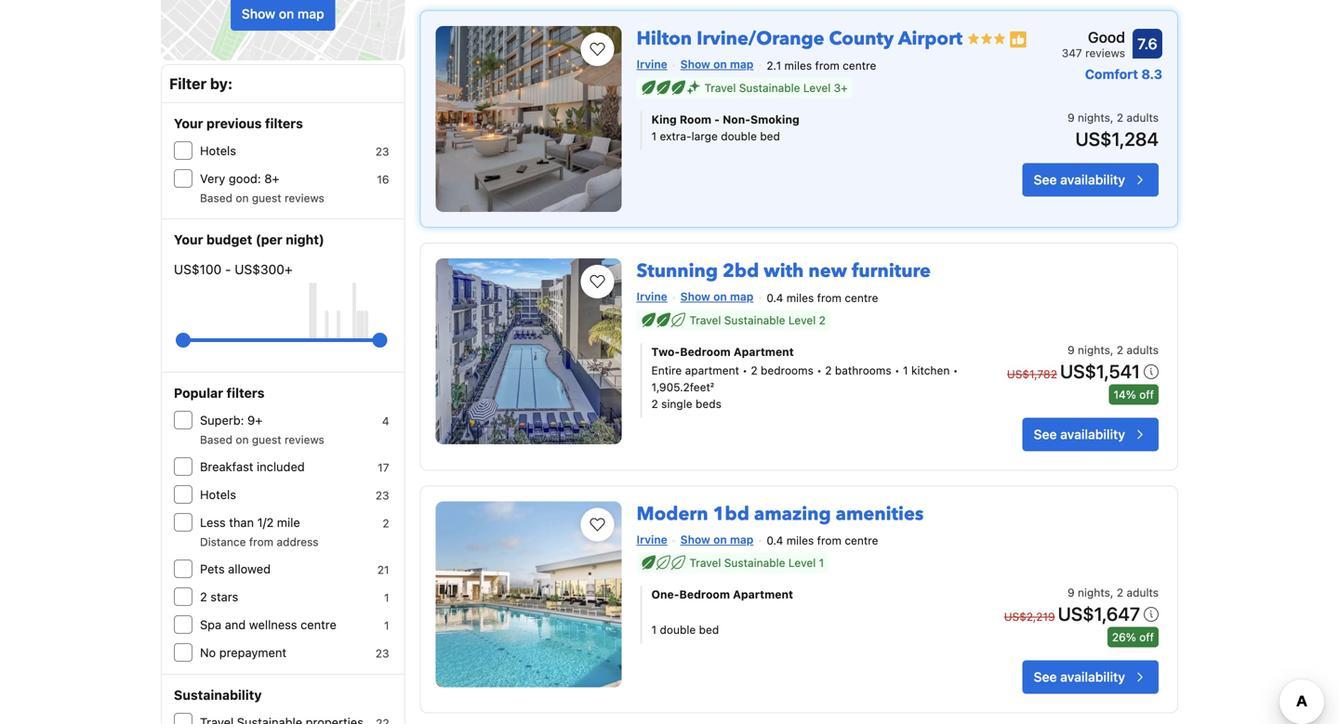 Task type: vqa. For each thing, say whether or not it's contained in the screenshot.
RIDE
no



Task type: describe. For each thing, give the bounding box(es) containing it.
7.6
[[1138, 35, 1158, 53]]

good element
[[1062, 26, 1126, 48]]

good
[[1089, 28, 1126, 46]]

smoking
[[751, 113, 800, 126]]

3 • from the left
[[895, 364, 900, 377]]

prepayment
[[219, 646, 287, 660]]

based on guest reviews for good:
[[200, 192, 325, 205]]

1 irvine from the top
[[637, 58, 668, 71]]

from for 1
[[818, 535, 842, 548]]

1bd
[[713, 502, 750, 527]]

beds
[[696, 398, 722, 411]]

new
[[809, 259, 848, 284]]

room
[[680, 113, 712, 126]]

on inside button
[[279, 6, 294, 21]]

travel sustainable level 2
[[690, 314, 826, 327]]

filter
[[169, 75, 207, 93]]

sustainable for amazing
[[725, 557, 786, 570]]

irvine/orange
[[697, 26, 825, 52]]

spa
[[200, 618, 222, 632]]

347
[[1062, 47, 1083, 60]]

very good: 8+
[[200, 172, 280, 186]]

14% off
[[1114, 388, 1155, 401]]

1 double bed
[[652, 624, 719, 637]]

filter by:
[[169, 75, 233, 93]]

centre for 1
[[845, 535, 879, 548]]

single
[[662, 398, 693, 411]]

night)
[[286, 232, 325, 248]]

modern
[[637, 502, 709, 527]]

nights inside 9 nights , 2 adults us$1,284
[[1078, 111, 1111, 124]]

21
[[378, 564, 389, 577]]

hilton irvine/orange county airport link
[[637, 19, 963, 52]]

travel for stunning
[[690, 314, 722, 327]]

9+
[[248, 414, 263, 428]]

show on map inside button
[[242, 6, 324, 21]]

9 nights , 2 adults us$1,284
[[1068, 111, 1159, 150]]

stunning 2bd with new furniture image
[[436, 259, 622, 445]]

modern 1bd amazing amenities image
[[436, 502, 622, 688]]

4 • from the left
[[954, 364, 959, 377]]

2bd
[[723, 259, 760, 284]]

with
[[764, 259, 804, 284]]

stunning 2bd with new furniture
[[637, 259, 931, 284]]

see availability for stunning 2bd with new furniture
[[1034, 427, 1126, 442]]

popular filters
[[174, 386, 265, 401]]

see availability link for stunning 2bd with new furniture
[[1023, 418, 1159, 452]]

reviews for very good: 8+
[[285, 192, 325, 205]]

stunning
[[637, 259, 718, 284]]

26%
[[1113, 632, 1137, 645]]

adults for modern 1bd amazing amenities
[[1127, 587, 1159, 600]]

king room - non-smoking link
[[652, 111, 966, 128]]

0.4 for with
[[767, 292, 784, 305]]

4
[[382, 415, 389, 428]]

bed inside king room - non-smoking 1 extra-large double bed
[[761, 130, 781, 143]]

one-
[[652, 589, 680, 602]]

two-bedroom apartment link
[[652, 344, 966, 360]]

see availability link for modern 1bd amazing amenities
[[1023, 661, 1159, 695]]

modern 1bd amazing amenities link
[[637, 494, 924, 527]]

entire
[[652, 364, 682, 377]]

distance from address
[[200, 536, 319, 549]]

airport
[[899, 26, 963, 52]]

9 nights , 2 adults for stunning 2bd with new furniture
[[1068, 344, 1159, 357]]

less than 1/2 mile
[[200, 516, 300, 530]]

based for very
[[200, 192, 233, 205]]

, for modern 1bd amazing amenities
[[1111, 587, 1114, 600]]

show for travel sustainable level 3+
[[681, 58, 711, 71]]

furniture
[[852, 259, 931, 284]]

popular
[[174, 386, 223, 401]]

2 up two-bedroom apartment link
[[819, 314, 826, 327]]

extra-
[[660, 130, 692, 143]]

budget
[[207, 232, 252, 248]]

off for stunning 2bd with new furniture
[[1140, 388, 1155, 401]]

stars
[[211, 590, 238, 604]]

1/2
[[257, 516, 274, 530]]

1 • from the left
[[743, 364, 748, 377]]

show inside button
[[242, 6, 276, 21]]

comfort 8.3
[[1086, 67, 1163, 82]]

one-bedroom apartment
[[652, 589, 794, 602]]

1 inside king room - non-smoking 1 extra-large double bed
[[652, 130, 657, 143]]

mile
[[277, 516, 300, 530]]

us$2,219
[[1005, 611, 1056, 624]]

2 left bedrooms
[[751, 364, 758, 377]]

superb: 9+
[[200, 414, 263, 428]]

0 horizontal spatial -
[[225, 262, 231, 277]]

1 availability from the top
[[1061, 172, 1126, 187]]

us$100 - us$300+
[[174, 262, 293, 277]]

show on map button
[[231, 0, 336, 31]]

pets allowed
[[200, 562, 271, 576]]

, inside 9 nights , 2 adults us$1,284
[[1111, 111, 1114, 124]]

9 for stunning 2bd with new furniture
[[1068, 344, 1075, 357]]

level for with
[[789, 314, 816, 327]]

one-bedroom apartment link
[[652, 587, 966, 604]]

3+
[[834, 81, 848, 94]]

0.4 miles from centre for new
[[767, 292, 879, 305]]

8+
[[264, 172, 280, 186]]

breakfast
[[200, 460, 253, 474]]

us$1,284
[[1076, 128, 1159, 150]]

centre right wellness
[[301, 618, 337, 632]]

2.1
[[767, 59, 782, 72]]

large
[[692, 130, 718, 143]]

non-
[[723, 113, 751, 126]]

bedroom for two-
[[680, 346, 731, 359]]

3 23 from the top
[[376, 648, 389, 661]]

show on map for travel sustainable level 3+
[[681, 58, 754, 71]]

0 vertical spatial level
[[804, 81, 831, 94]]

your previous filters
[[174, 116, 303, 131]]

0 vertical spatial filters
[[265, 116, 303, 131]]

two-bedroom apartment entire apartment • 2 bedrooms • 2 bathrooms • 1 kitchen • 1,905.2feet² 2 single beds
[[652, 346, 959, 411]]

county
[[830, 26, 894, 52]]

see for modern 1bd amazing amenities
[[1034, 670, 1058, 685]]

availability for modern 1bd amazing amenities
[[1061, 670, 1126, 685]]



Task type: locate. For each thing, give the bounding box(es) containing it.
based for superb:
[[200, 434, 233, 447]]

guest down '8+'
[[252, 192, 282, 205]]

1 vertical spatial guest
[[252, 434, 282, 447]]

3 see availability link from the top
[[1023, 661, 1159, 695]]

9 nights , 2 adults for modern 1bd amazing amenities
[[1068, 587, 1159, 600]]

0.4 for amazing
[[767, 535, 784, 548]]

0 horizontal spatial double
[[660, 624, 696, 637]]

1 see from the top
[[1034, 172, 1058, 187]]

9 up the us$1,541 on the right
[[1068, 344, 1075, 357]]

1,905.2feet²
[[652, 381, 715, 394]]

3 adults from the top
[[1127, 587, 1159, 600]]

than
[[229, 516, 254, 530]]

1 9 nights , 2 adults from the top
[[1068, 344, 1159, 357]]

us$1,782
[[1008, 368, 1058, 381]]

1 horizontal spatial bed
[[761, 130, 781, 143]]

- down budget
[[225, 262, 231, 277]]

9 for modern 1bd amazing amenities
[[1068, 587, 1075, 600]]

2 vertical spatial availability
[[1061, 670, 1126, 685]]

0 vertical spatial your
[[174, 116, 203, 131]]

distance
[[200, 536, 246, 549]]

hilton irvine/orange county airport image
[[436, 26, 622, 212]]

3 irvine from the top
[[637, 534, 668, 547]]

reviews
[[1086, 47, 1126, 60], [285, 192, 325, 205], [285, 434, 325, 447]]

2 left stars
[[200, 590, 207, 604]]

from down the new
[[818, 292, 842, 305]]

spa and wellness centre
[[200, 618, 337, 632]]

0 vertical spatial nights
[[1078, 111, 1111, 124]]

bed down one-bedroom apartment at bottom
[[699, 624, 719, 637]]

1 horizontal spatial -
[[715, 113, 720, 126]]

2 9 nights , 2 adults from the top
[[1068, 587, 1159, 600]]

, for stunning 2bd with new furniture
[[1111, 344, 1114, 357]]

your up us$100
[[174, 232, 203, 248]]

miles down amazing
[[787, 535, 814, 548]]

0 vertical spatial miles
[[785, 59, 812, 72]]

1 vertical spatial apartment
[[733, 589, 794, 602]]

scored 7.6 element
[[1133, 29, 1163, 59]]

adults up us$1,284
[[1127, 111, 1159, 124]]

see availability down 14%
[[1034, 427, 1126, 442]]

travel sustainable level 3+
[[705, 81, 848, 94]]

- inside king room - non-smoking 1 extra-large double bed
[[715, 113, 720, 126]]

2 up 21 at the bottom of the page
[[383, 517, 389, 530]]

2 see availability link from the top
[[1023, 418, 1159, 452]]

availability down 14%
[[1061, 427, 1126, 442]]

travel
[[705, 81, 736, 94], [690, 314, 722, 327], [690, 557, 722, 570]]

us$1,647
[[1059, 604, 1141, 625]]

no prepayment
[[200, 646, 287, 660]]

2 see availability from the top
[[1034, 427, 1126, 442]]

centre down furniture
[[845, 292, 879, 305]]

hotels up the very
[[200, 144, 236, 158]]

map inside button
[[298, 6, 324, 21]]

0 vertical spatial bedroom
[[680, 346, 731, 359]]

1 see availability from the top
[[1034, 172, 1126, 187]]

apartment down travel sustainable level 1 on the right of the page
[[733, 589, 794, 602]]

2 hotels from the top
[[200, 488, 236, 502]]

2 vertical spatial 9
[[1068, 587, 1075, 600]]

and
[[225, 618, 246, 632]]

adults up 14% off
[[1127, 344, 1159, 357]]

this property is part of our preferred partner programme. it is committed to providing commendable service and good value. it will pay us a higher commission if you make a booking. image
[[1010, 30, 1028, 49]]

2 your from the top
[[174, 232, 203, 248]]

your for your previous filters
[[174, 116, 203, 131]]

sustainable down 2bd
[[725, 314, 786, 327]]

bedroom up 1 double bed
[[680, 589, 730, 602]]

us$1,541
[[1061, 360, 1141, 382]]

filters up 9+
[[227, 386, 265, 401]]

from down amazing
[[818, 535, 842, 548]]

sustainable down 2.1
[[740, 81, 801, 94]]

9 up us$1,647
[[1068, 587, 1075, 600]]

0 vertical spatial irvine
[[637, 58, 668, 71]]

26% off
[[1113, 632, 1155, 645]]

2 vertical spatial see availability link
[[1023, 661, 1159, 695]]

centre for 2
[[845, 292, 879, 305]]

this property is part of our preferred partner programme. it is committed to providing commendable service and good value. it will pay us a higher commission if you make a booking. image
[[1010, 30, 1028, 49]]

2 inside 9 nights , 2 adults us$1,284
[[1117, 111, 1124, 124]]

1 vertical spatial irvine
[[637, 290, 668, 303]]

1 vertical spatial 9 nights , 2 adults
[[1068, 587, 1159, 600]]

guest for good:
[[252, 192, 282, 205]]

1 vertical spatial 0.4 miles from centre
[[767, 535, 879, 548]]

2 availability from the top
[[1061, 427, 1126, 442]]

2 vertical spatial miles
[[787, 535, 814, 548]]

your down filter
[[174, 116, 203, 131]]

3 see availability from the top
[[1034, 670, 1126, 685]]

0 horizontal spatial bed
[[699, 624, 719, 637]]

0.4 down modern 1bd amazing amenities
[[767, 535, 784, 548]]

0 vertical spatial apartment
[[734, 346, 794, 359]]

see availability
[[1034, 172, 1126, 187], [1034, 427, 1126, 442], [1034, 670, 1126, 685]]

very
[[200, 172, 225, 186]]

0 vertical spatial see availability
[[1034, 172, 1126, 187]]

amazing
[[755, 502, 832, 527]]

• right the apartment
[[743, 364, 748, 377]]

wellness
[[249, 618, 297, 632]]

see availability down us$1,284
[[1034, 172, 1126, 187]]

0 vertical spatial sustainable
[[740, 81, 801, 94]]

1 horizontal spatial double
[[721, 130, 757, 143]]

apartment inside two-bedroom apartment entire apartment • 2 bedrooms • 2 bathrooms • 1 kitchen • 1,905.2feet² 2 single beds
[[734, 346, 794, 359]]

apartment for two-bedroom apartment entire apartment • 2 bedrooms • 2 bathrooms • 1 kitchen • 1,905.2feet² 2 single beds
[[734, 346, 794, 359]]

level up two-bedroom apartment link
[[789, 314, 816, 327]]

availability
[[1061, 172, 1126, 187], [1061, 427, 1126, 442], [1061, 670, 1126, 685]]

• right the kitchen
[[954, 364, 959, 377]]

see availability link down us$1,284
[[1023, 163, 1159, 197]]

show on map
[[242, 6, 324, 21], [681, 58, 754, 71], [681, 290, 754, 303], [681, 534, 754, 547]]

0 vertical spatial bed
[[761, 130, 781, 143]]

, up the us$1,541 on the right
[[1111, 344, 1114, 357]]

irvine down modern
[[637, 534, 668, 547]]

0 horizontal spatial filters
[[227, 386, 265, 401]]

level up one-bedroom apartment link on the bottom of page
[[789, 557, 816, 570]]

bedroom for one-
[[680, 589, 730, 602]]

stunning 2bd with new furniture link
[[637, 251, 931, 284]]

9 down 347
[[1068, 111, 1075, 124]]

good 347 reviews
[[1062, 28, 1126, 60]]

0.4 miles from centre
[[767, 292, 879, 305], [767, 535, 879, 548]]

• down two-bedroom apartment link
[[817, 364, 822, 377]]

us$100
[[174, 262, 222, 277]]

map
[[298, 6, 324, 21], [730, 58, 754, 71], [730, 290, 754, 303], [730, 534, 754, 547]]

address
[[277, 536, 319, 549]]

0.4 miles from centre down the new
[[767, 292, 879, 305]]

1 vertical spatial your
[[174, 232, 203, 248]]

1 vertical spatial nights
[[1078, 344, 1111, 357]]

2 vertical spatial level
[[789, 557, 816, 570]]

hotels up less
[[200, 488, 236, 502]]

, up us$1,284
[[1111, 111, 1114, 124]]

based on guest reviews down 9+
[[200, 434, 325, 447]]

bedroom up the apartment
[[680, 346, 731, 359]]

1 0.4 from the top
[[767, 292, 784, 305]]

2 0.4 from the top
[[767, 535, 784, 548]]

guest down 9+
[[252, 434, 282, 447]]

map for travel sustainable level 3+
[[730, 58, 754, 71]]

nights for modern 1bd amazing amenities
[[1078, 587, 1111, 600]]

1 0.4 miles from centre from the top
[[767, 292, 879, 305]]

3 nights from the top
[[1078, 587, 1111, 600]]

0 vertical spatial double
[[721, 130, 757, 143]]

double down non-
[[721, 130, 757, 143]]

0.4 miles from centre down amazing
[[767, 535, 879, 548]]

0 vertical spatial 0.4
[[767, 292, 784, 305]]

bed down smoking
[[761, 130, 781, 143]]

1 see availability link from the top
[[1023, 163, 1159, 197]]

1 guest from the top
[[252, 192, 282, 205]]

travel up non-
[[705, 81, 736, 94]]

from for 2
[[818, 292, 842, 305]]

1 vertical spatial filters
[[227, 386, 265, 401]]

1 vertical spatial miles
[[787, 292, 814, 305]]

2 up the us$1,541 on the right
[[1117, 344, 1124, 357]]

adults for stunning 2bd with new furniture
[[1127, 344, 1159, 357]]

from for 3+
[[816, 59, 840, 72]]

off right 26% at right bottom
[[1140, 632, 1155, 645]]

map for travel sustainable level 2
[[730, 290, 754, 303]]

1 apartment from the top
[[734, 346, 794, 359]]

1 hotels from the top
[[200, 144, 236, 158]]

, up us$1,647
[[1111, 587, 1114, 600]]

9 nights , 2 adults up us$1,647
[[1068, 587, 1159, 600]]

level
[[804, 81, 831, 94], [789, 314, 816, 327], [789, 557, 816, 570]]

based down superb:
[[200, 434, 233, 447]]

1 vertical spatial see
[[1034, 427, 1058, 442]]

2 stars
[[200, 590, 238, 604]]

show on map for travel sustainable level 1
[[681, 534, 754, 547]]

apartment for one-bedroom apartment
[[733, 589, 794, 602]]

2 off from the top
[[1140, 632, 1155, 645]]

0 vertical spatial 9 nights , 2 adults
[[1068, 344, 1159, 357]]

level for amazing
[[789, 557, 816, 570]]

0 vertical spatial guest
[[252, 192, 282, 205]]

centre down 'county'
[[843, 59, 877, 72]]

see for stunning 2bd with new furniture
[[1034, 427, 1058, 442]]

no
[[200, 646, 216, 660]]

double down one-
[[660, 624, 696, 637]]

bedroom
[[680, 346, 731, 359], [680, 589, 730, 602]]

2 0.4 miles from centre from the top
[[767, 535, 879, 548]]

irvine for modern
[[637, 534, 668, 547]]

sustainability
[[174, 688, 262, 703]]

travel for modern
[[690, 557, 722, 570]]

1 vertical spatial off
[[1140, 632, 1155, 645]]

reviews inside good 347 reviews
[[1086, 47, 1126, 60]]

1 vertical spatial see availability
[[1034, 427, 1126, 442]]

2 • from the left
[[817, 364, 822, 377]]

2 vertical spatial adults
[[1127, 587, 1159, 600]]

reviews up the "included"
[[285, 434, 325, 447]]

us$300+
[[235, 262, 293, 277]]

less
[[200, 516, 226, 530]]

2 guest from the top
[[252, 434, 282, 447]]

map for travel sustainable level 1
[[730, 534, 754, 547]]

king
[[652, 113, 677, 126]]

9 inside 9 nights , 2 adults us$1,284
[[1068, 111, 1075, 124]]

availability for stunning 2bd with new furniture
[[1061, 427, 1126, 442]]

-
[[715, 113, 720, 126], [225, 262, 231, 277]]

9 nights , 2 adults
[[1068, 344, 1159, 357], [1068, 587, 1159, 600]]

0 vertical spatial travel
[[705, 81, 736, 94]]

0 vertical spatial availability
[[1061, 172, 1126, 187]]

2.1 miles from centre
[[767, 59, 877, 72]]

your for your budget (per night)
[[174, 232, 203, 248]]

1 based on guest reviews from the top
[[200, 192, 325, 205]]

2 23 from the top
[[376, 489, 389, 502]]

0.4 down stunning 2bd with new furniture
[[767, 292, 784, 305]]

0 vertical spatial see availability link
[[1023, 163, 1159, 197]]

level down 2.1 miles from centre
[[804, 81, 831, 94]]

included
[[257, 460, 305, 474]]

previous
[[207, 116, 262, 131]]

1 vertical spatial 23
[[376, 489, 389, 502]]

3 availability from the top
[[1061, 670, 1126, 685]]

centre down 'amenities'
[[845, 535, 879, 548]]

1 vertical spatial reviews
[[285, 192, 325, 205]]

miles for amazing
[[787, 535, 814, 548]]

2 adults from the top
[[1127, 344, 1159, 357]]

2 vertical spatial see availability
[[1034, 670, 1126, 685]]

1 9 from the top
[[1068, 111, 1075, 124]]

see availability for modern 1bd amazing amenities
[[1034, 670, 1126, 685]]

apartment
[[685, 364, 740, 377]]

show on map for travel sustainable level 2
[[681, 290, 754, 303]]

adults inside 9 nights , 2 adults us$1,284
[[1127, 111, 1159, 124]]

sustainable up one-bedroom apartment at bottom
[[725, 557, 786, 570]]

sustainable for with
[[725, 314, 786, 327]]

2 based on guest reviews from the top
[[200, 434, 325, 447]]

travel up the apartment
[[690, 314, 722, 327]]

2 up us$1,284
[[1117, 111, 1124, 124]]

0 vertical spatial based
[[200, 192, 233, 205]]

23 down 21 at the bottom of the page
[[376, 648, 389, 661]]

2 up us$1,647
[[1117, 587, 1124, 600]]

irvine for stunning
[[637, 290, 668, 303]]

8.3
[[1142, 67, 1163, 82]]

0 vertical spatial 23
[[376, 145, 389, 158]]

0 vertical spatial ,
[[1111, 111, 1114, 124]]

double
[[721, 130, 757, 143], [660, 624, 696, 637]]

breakfast included
[[200, 460, 305, 474]]

2 down two-bedroom apartment link
[[826, 364, 832, 377]]

hilton irvine/orange county airport
[[637, 26, 963, 52]]

0 vertical spatial adults
[[1127, 111, 1159, 124]]

your budget (per night)
[[174, 232, 325, 248]]

0 vertical spatial off
[[1140, 388, 1155, 401]]

2 , from the top
[[1111, 344, 1114, 357]]

travel up one-bedroom apartment at bottom
[[690, 557, 722, 570]]

based
[[200, 192, 233, 205], [200, 434, 233, 447]]

0 vertical spatial hotels
[[200, 144, 236, 158]]

bathrooms
[[835, 364, 892, 377]]

1 , from the top
[[1111, 111, 1114, 124]]

1 vertical spatial see availability link
[[1023, 418, 1159, 452]]

2 vertical spatial ,
[[1111, 587, 1114, 600]]

2 vertical spatial irvine
[[637, 534, 668, 547]]

show for travel sustainable level 2
[[681, 290, 711, 303]]

0 vertical spatial -
[[715, 113, 720, 126]]

off
[[1140, 388, 1155, 401], [1140, 632, 1155, 645]]

0 vertical spatial 0.4 miles from centre
[[767, 292, 879, 305]]

2 vertical spatial see
[[1034, 670, 1058, 685]]

filters right previous at top left
[[265, 116, 303, 131]]

centre
[[843, 59, 877, 72], [845, 292, 879, 305], [845, 535, 879, 548], [301, 618, 337, 632]]

- left non-
[[715, 113, 720, 126]]

2 vertical spatial travel
[[690, 557, 722, 570]]

1 vertical spatial hotels
[[200, 488, 236, 502]]

1 off from the top
[[1140, 388, 1155, 401]]

nights for stunning 2bd with new furniture
[[1078, 344, 1111, 357]]

,
[[1111, 111, 1114, 124], [1111, 344, 1114, 357], [1111, 587, 1114, 600]]

3 9 from the top
[[1068, 587, 1075, 600]]

travel sustainable level 1
[[690, 557, 825, 570]]

1 vertical spatial travel
[[690, 314, 722, 327]]

off for modern 1bd amazing amenities
[[1140, 632, 1155, 645]]

(per
[[256, 232, 283, 248]]

1 vertical spatial double
[[660, 624, 696, 637]]

1 vertical spatial adults
[[1127, 344, 1159, 357]]

3 , from the top
[[1111, 587, 1114, 600]]

miles right 2.1
[[785, 59, 812, 72]]

1 vertical spatial based
[[200, 434, 233, 447]]

0.4 miles from centre for amenities
[[767, 535, 879, 548]]

2 vertical spatial sustainable
[[725, 557, 786, 570]]

2 see from the top
[[1034, 427, 1058, 442]]

miles down with at the right of the page
[[787, 292, 814, 305]]

1 adults from the top
[[1127, 111, 1159, 124]]

1 vertical spatial availability
[[1061, 427, 1126, 442]]

availability down 26% at right bottom
[[1061, 670, 1126, 685]]

1 vertical spatial level
[[789, 314, 816, 327]]

nights up us$1,284
[[1078, 111, 1111, 124]]

1 vertical spatial bedroom
[[680, 589, 730, 602]]

2 apartment from the top
[[733, 589, 794, 602]]

1 vertical spatial ,
[[1111, 344, 1114, 357]]

reviews for superb: 9+
[[285, 434, 325, 447]]

kitchen
[[912, 364, 950, 377]]

1 vertical spatial based on guest reviews
[[200, 434, 325, 447]]

from up 3+
[[816, 59, 840, 72]]

1 horizontal spatial filters
[[265, 116, 303, 131]]

reviews down the good
[[1086, 47, 1126, 60]]

show for travel sustainable level 1
[[681, 534, 711, 547]]

see availability down 26% at right bottom
[[1034, 670, 1126, 685]]

1 vertical spatial bed
[[699, 624, 719, 637]]

2 based from the top
[[200, 434, 233, 447]]

1 vertical spatial 0.4
[[767, 535, 784, 548]]

1 your from the top
[[174, 116, 203, 131]]

1 vertical spatial -
[[225, 262, 231, 277]]

• left the kitchen
[[895, 364, 900, 377]]

23 up 16
[[376, 145, 389, 158]]

2 vertical spatial reviews
[[285, 434, 325, 447]]

availability down us$1,284
[[1061, 172, 1126, 187]]

irvine down hilton at the top
[[637, 58, 668, 71]]

from down the 1/2
[[249, 536, 274, 549]]

your
[[174, 116, 203, 131], [174, 232, 203, 248]]

guest
[[252, 192, 282, 205], [252, 434, 282, 447]]

3 see from the top
[[1034, 670, 1058, 685]]

apartment up bedrooms
[[734, 346, 794, 359]]

based on guest reviews down '8+'
[[200, 192, 325, 205]]

0 vertical spatial 9
[[1068, 111, 1075, 124]]

nights up us$1,647
[[1078, 587, 1111, 600]]

1 vertical spatial sustainable
[[725, 314, 786, 327]]

see availability link down 14%
[[1023, 418, 1159, 452]]

1 based from the top
[[200, 192, 233, 205]]

14%
[[1114, 388, 1137, 401]]

1 vertical spatial 9
[[1068, 344, 1075, 357]]

9 nights , 2 adults up the us$1,541 on the right
[[1068, 344, 1159, 357]]

nights up the us$1,541 on the right
[[1078, 344, 1111, 357]]

23 down 17
[[376, 489, 389, 502]]

see availability link down 26% at right bottom
[[1023, 661, 1159, 695]]

based down the very
[[200, 192, 233, 205]]

1 23 from the top
[[376, 145, 389, 158]]

irvine down the stunning
[[637, 290, 668, 303]]

adults up 26% off
[[1127, 587, 1159, 600]]

group
[[183, 326, 380, 355]]

guest for 9+
[[252, 434, 282, 447]]

reviews up night)
[[285, 192, 325, 205]]

based on guest reviews for 9+
[[200, 434, 325, 447]]

1 inside two-bedroom apartment entire apartment • 2 bedrooms • 2 bathrooms • 1 kitchen • 1,905.2feet² 2 single beds
[[904, 364, 909, 377]]

modern 1bd amazing amenities
[[637, 502, 924, 527]]

2 9 from the top
[[1068, 344, 1075, 357]]

on
[[279, 6, 294, 21], [714, 58, 727, 71], [236, 192, 249, 205], [714, 290, 727, 303], [236, 434, 249, 447], [714, 534, 727, 547]]

2 left single
[[652, 398, 659, 411]]

bedroom inside two-bedroom apartment entire apartment • 2 bedrooms • 2 bathrooms • 1 kitchen • 1,905.2feet² 2 single beds
[[680, 346, 731, 359]]

sustainable
[[740, 81, 801, 94], [725, 314, 786, 327], [725, 557, 786, 570]]

2 irvine from the top
[[637, 290, 668, 303]]

centre for 3+
[[843, 59, 877, 72]]

0 vertical spatial based on guest reviews
[[200, 192, 325, 205]]

amenities
[[836, 502, 924, 527]]

16
[[377, 173, 389, 186]]

off right 14%
[[1140, 388, 1155, 401]]

1 nights from the top
[[1078, 111, 1111, 124]]

bedrooms
[[761, 364, 814, 377]]

2 vertical spatial 23
[[376, 648, 389, 661]]

2 vertical spatial nights
[[1078, 587, 1111, 600]]

0 vertical spatial see
[[1034, 172, 1058, 187]]

double inside king room - non-smoking 1 extra-large double bed
[[721, 130, 757, 143]]

miles for with
[[787, 292, 814, 305]]

pets
[[200, 562, 225, 576]]

0 vertical spatial reviews
[[1086, 47, 1126, 60]]

see
[[1034, 172, 1058, 187], [1034, 427, 1058, 442], [1034, 670, 1058, 685]]

2 nights from the top
[[1078, 344, 1111, 357]]



